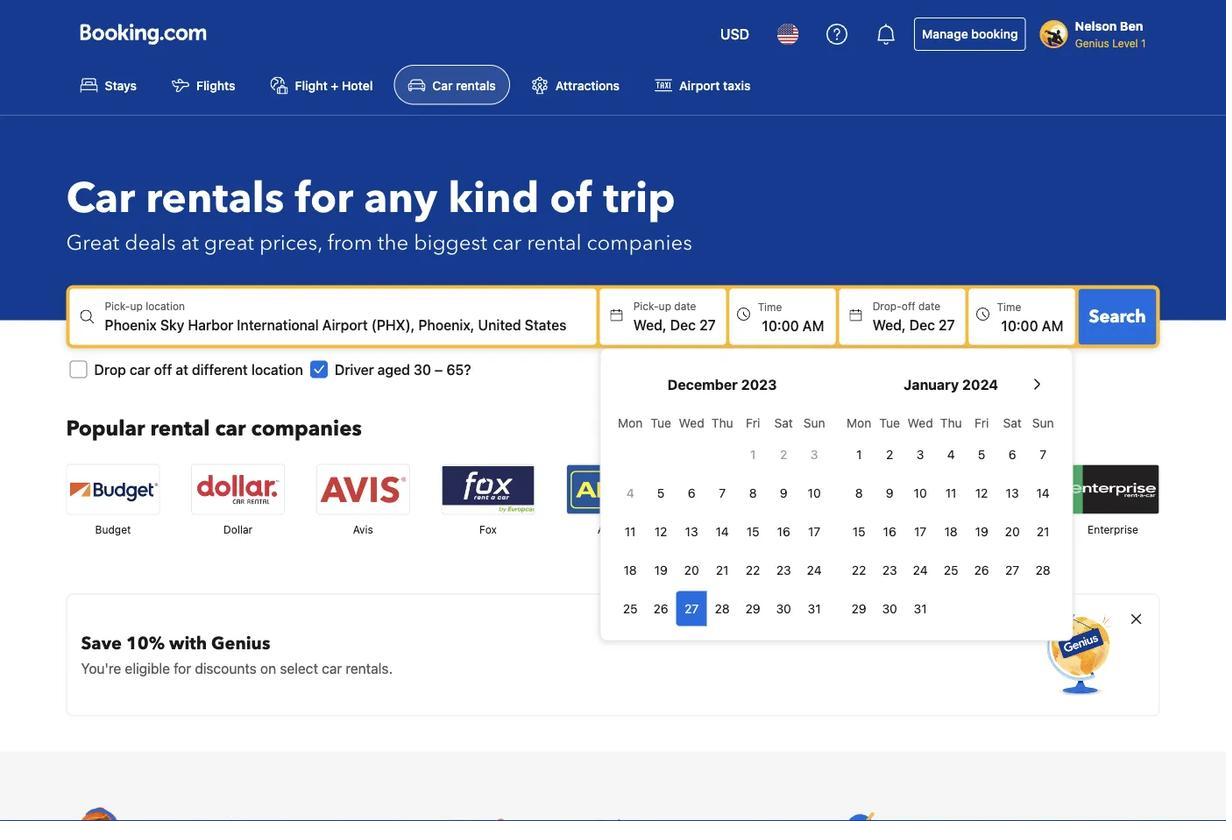 Task type: vqa. For each thing, say whether or not it's contained in the screenshot.
30 in "checkbox"
yes



Task type: describe. For each thing, give the bounding box(es) containing it.
20 for the 20 option
[[684, 563, 699, 577]]

nelson ben genius level 1
[[1075, 19, 1146, 49]]

driver aged 30 – 65?
[[335, 361, 471, 378]]

3 for december 2023
[[811, 447, 818, 461]]

sun for 2024
[[1032, 415, 1054, 430]]

21 for '21 january 2024' checkbox
[[1037, 524, 1050, 538]]

enterprise logo image
[[1067, 465, 1159, 514]]

up for pick-up location
[[130, 300, 143, 312]]

pick-up location
[[105, 300, 185, 312]]

23 for 23 option in the right bottom of the page
[[882, 563, 897, 577]]

14 for 14 option
[[716, 524, 729, 538]]

thrifty
[[722, 524, 755, 536]]

hotel
[[342, 78, 373, 92]]

level
[[1113, 37, 1138, 49]]

29 for 29 checkbox
[[852, 601, 867, 616]]

7 January 2024 checkbox
[[1028, 437, 1059, 472]]

mon tue wed thu for january
[[847, 415, 962, 430]]

13 for 13 january 2024 checkbox
[[1006, 485, 1019, 500]]

16 for 16 option
[[777, 524, 790, 538]]

16 January 2024 checkbox
[[875, 514, 905, 549]]

search
[[1089, 304, 1146, 329]]

drop-
[[873, 300, 902, 312]]

5 January 2024 checkbox
[[967, 437, 997, 472]]

5 for 5 option in the bottom of the page
[[657, 485, 665, 500]]

9 December 2023 checkbox
[[768, 475, 799, 510]]

alamo logo image
[[567, 465, 659, 514]]

9 for 9 option
[[780, 485, 788, 500]]

from
[[328, 229, 372, 258]]

any
[[364, 169, 438, 227]]

24 for 24 december 2023 option
[[807, 563, 822, 577]]

december 2023
[[668, 376, 777, 393]]

rental inside the car rentals for any kind of trip great deals at great prices, from the biggest car rental companies
[[527, 229, 582, 258]]

9 January 2024 checkbox
[[875, 475, 905, 510]]

8 January 2024 checkbox
[[844, 475, 875, 510]]

27 cell
[[676, 588, 707, 626]]

for inside the car rentals for any kind of trip great deals at great prices, from the biggest car rental companies
[[295, 169, 354, 227]]

fri for 2024
[[975, 415, 989, 430]]

30 January 2024 checkbox
[[875, 591, 905, 626]]

december
[[668, 376, 738, 393]]

popular rental car companies
[[66, 414, 362, 443]]

1 December 2023 checkbox
[[738, 437, 768, 472]]

avis logo image
[[317, 465, 409, 514]]

1 January 2024 checkbox
[[844, 437, 875, 472]]

wed, for drop-off date wed, dec 27
[[873, 316, 906, 333]]

20 January 2024 checkbox
[[997, 514, 1028, 549]]

prices,
[[259, 229, 322, 258]]

12 for 12 january 2024 checkbox
[[976, 485, 988, 500]]

11 for 11 checkbox on the right bottom
[[946, 485, 957, 500]]

31 for the "31" checkbox
[[808, 601, 821, 616]]

29 January 2024 checkbox
[[844, 591, 875, 626]]

21 for 21 december 2023 option
[[716, 563, 729, 577]]

19 for 19 checkbox
[[975, 524, 989, 538]]

18 for 18 december 2023 option at the bottom
[[624, 563, 637, 577]]

19 for 19 december 2023 checkbox
[[654, 563, 668, 577]]

car rentals for any kind of trip great deals at great prices, from the biggest car rental companies
[[66, 169, 692, 258]]

drop-off date wed, dec 27
[[873, 300, 955, 333]]

17 January 2024 checkbox
[[905, 514, 936, 549]]

0 horizontal spatial 30
[[414, 361, 431, 378]]

4 for 4 january 2024 "checkbox"
[[947, 447, 955, 461]]

+
[[331, 78, 339, 92]]

4 January 2024 checkbox
[[936, 437, 967, 472]]

10 for 10 december 2023 'checkbox'
[[808, 485, 821, 500]]

7 for 7 december 2023 checkbox
[[719, 485, 726, 500]]

trip
[[603, 169, 676, 227]]

fox logo image
[[442, 465, 534, 514]]

16 December 2023 checkbox
[[768, 514, 799, 549]]

pick-up date wed, dec 27
[[633, 300, 716, 333]]

budget
[[95, 524, 131, 536]]

0 horizontal spatial location
[[146, 300, 185, 312]]

15 January 2024 checkbox
[[844, 514, 875, 549]]

off inside drop-off date wed, dec 27
[[902, 300, 916, 312]]

tue for december
[[651, 415, 671, 430]]

12 for the 12 december 2023 option
[[655, 524, 668, 538]]

airport
[[679, 78, 720, 92]]

27 inside checkbox
[[685, 601, 699, 616]]

popular
[[66, 414, 145, 443]]

hertz
[[975, 524, 1002, 536]]

driver
[[335, 361, 374, 378]]

pick- for pick-up location
[[105, 300, 130, 312]]

wed, for pick-up date wed, dec 27
[[633, 316, 667, 333]]

Pick-up location field
[[105, 314, 597, 335]]

30 for 30 option
[[882, 601, 897, 616]]

1 for january 2024
[[856, 447, 862, 461]]

great
[[66, 229, 119, 258]]

14 December 2023 checkbox
[[707, 514, 738, 549]]

28 for 28 december 2023 checkbox
[[715, 601, 730, 616]]

4 for 4 option
[[627, 485, 634, 500]]

31 December 2023 checkbox
[[799, 591, 830, 626]]

1 vertical spatial companies
[[251, 414, 362, 443]]

eligible
[[125, 660, 170, 677]]

20 December 2023 checkbox
[[676, 553, 707, 588]]

18 for 18 january 2024 option
[[945, 524, 958, 538]]

15 for '15 january 2024' option
[[853, 524, 866, 538]]

2023
[[741, 376, 777, 393]]

manage booking link
[[914, 18, 1026, 51]]

1 vertical spatial at
[[176, 361, 188, 378]]

for inside save 10% with genius you're eligible for discounts on select car rentals.
[[174, 660, 191, 677]]

17 for 17 december 2023 checkbox
[[808, 524, 821, 538]]

31 for 31 option
[[914, 601, 927, 616]]

different
[[192, 361, 248, 378]]

12 December 2023 checkbox
[[646, 514, 676, 549]]

mon tue wed thu for december
[[618, 415, 733, 430]]

19 January 2024 checkbox
[[967, 514, 997, 549]]

select
[[280, 660, 318, 677]]

stays link
[[66, 65, 151, 105]]

aged
[[378, 361, 410, 378]]

12 January 2024 checkbox
[[967, 475, 997, 510]]

budget logo image
[[67, 465, 159, 514]]

25 for 25 december 2023 checkbox
[[623, 601, 638, 616]]

of
[[550, 169, 593, 227]]

20 for 20 option
[[1005, 524, 1020, 538]]

1 horizontal spatial location
[[251, 361, 303, 378]]

taxis
[[723, 78, 751, 92]]

companies inside the car rentals for any kind of trip great deals at great prices, from the biggest car rental companies
[[587, 229, 692, 258]]

avis
[[353, 524, 373, 536]]

mon for december
[[618, 415, 643, 430]]

17 for 17 checkbox
[[914, 524, 927, 538]]

flights
[[196, 78, 235, 92]]

22 January 2024 checkbox
[[844, 553, 875, 588]]

tue for january
[[880, 415, 900, 430]]

25 December 2023 checkbox
[[615, 591, 646, 626]]

car down 'different'
[[215, 414, 246, 443]]

dollar logo image
[[192, 465, 284, 514]]

22 December 2023 checkbox
[[738, 553, 768, 588]]

flight
[[295, 78, 328, 92]]

flight + hotel link
[[256, 65, 387, 105]]

6 for 6 checkbox at right
[[1009, 447, 1016, 461]]

attractions
[[556, 78, 620, 92]]

car rentals
[[432, 78, 496, 92]]

10 for 10 january 2024 checkbox
[[914, 485, 927, 500]]

5 for 5 checkbox
[[978, 447, 986, 461]]

usd button
[[710, 13, 760, 55]]



Task type: locate. For each thing, give the bounding box(es) containing it.
car inside the car rentals for any kind of trip great deals at great prices, from the biggest car rental companies
[[492, 229, 522, 258]]

18 right 17 checkbox
[[945, 524, 958, 538]]

free cancellation image
[[438, 808, 508, 821]]

17 inside checkbox
[[914, 524, 927, 538]]

save 10% with genius you're eligible for discounts on select car rentals.
[[81, 631, 393, 677]]

13 inside checkbox
[[1006, 485, 1019, 500]]

flights link
[[158, 65, 249, 105]]

30 left 31 option
[[882, 601, 897, 616]]

1 31 from the left
[[808, 601, 821, 616]]

2 horizontal spatial 1
[[1141, 37, 1146, 49]]

sixt logo image
[[817, 465, 909, 514]]

8 inside option
[[749, 485, 757, 500]]

7 right 6 checkbox at right
[[1040, 447, 1047, 461]]

11
[[946, 485, 957, 500], [625, 524, 636, 538]]

2 31 from the left
[[914, 601, 927, 616]]

21 January 2024 checkbox
[[1028, 514, 1059, 549]]

pick- for pick-up date wed, dec 27
[[633, 300, 659, 312]]

1 thu from the left
[[712, 415, 733, 430]]

14 inside 14 option
[[716, 524, 729, 538]]

14 January 2024 checkbox
[[1028, 475, 1059, 510]]

car right drop at the left top of the page
[[130, 361, 150, 378]]

genius up discounts
[[211, 631, 270, 655]]

2 fri from the left
[[975, 415, 989, 430]]

31 inside checkbox
[[808, 601, 821, 616]]

31 right 30 checkbox
[[808, 601, 821, 616]]

3 right 2 december 2023 option
[[811, 447, 818, 461]]

1 pick- from the left
[[105, 300, 130, 312]]

2 for january 2024
[[886, 447, 894, 461]]

location right 'different'
[[251, 361, 303, 378]]

0 horizontal spatial date
[[674, 300, 696, 312]]

4 inside "checkbox"
[[947, 447, 955, 461]]

16 inside 16 option
[[883, 524, 897, 538]]

1 horizontal spatial off
[[902, 300, 916, 312]]

0 horizontal spatial wed
[[679, 415, 704, 430]]

23 right 22 december 2023 option
[[776, 563, 791, 577]]

wed for december
[[679, 415, 704, 430]]

22 for 22 december 2023 option
[[746, 563, 760, 577]]

1 mon from the left
[[618, 415, 643, 430]]

0 horizontal spatial pick-
[[105, 300, 130, 312]]

wed,
[[633, 316, 667, 333], [873, 316, 906, 333]]

fox
[[479, 524, 497, 536]]

15 inside option
[[747, 524, 760, 538]]

grid
[[615, 405, 830, 626], [844, 405, 1059, 626]]

drop car off at different location
[[94, 361, 303, 378]]

6 December 2023 checkbox
[[676, 475, 707, 510]]

mon tue wed thu down december
[[618, 415, 733, 430]]

0 horizontal spatial 7
[[719, 485, 726, 500]]

1 inside 'option'
[[856, 447, 862, 461]]

pick- inside pick-up date wed, dec 27
[[633, 300, 659, 312]]

1 vertical spatial 12
[[655, 524, 668, 538]]

companies down trip
[[587, 229, 692, 258]]

13 for 13 december 2023 option
[[685, 524, 698, 538]]

8 left 9 option
[[749, 485, 757, 500]]

sat for 2024
[[1003, 415, 1022, 430]]

27 inside pick-up date wed, dec 27
[[700, 316, 716, 333]]

1 vertical spatial 5
[[657, 485, 665, 500]]

16 inside 16 option
[[777, 524, 790, 538]]

1 horizontal spatial 6
[[1009, 447, 1016, 461]]

date
[[674, 300, 696, 312], [919, 300, 941, 312]]

for
[[295, 169, 354, 227], [174, 660, 191, 677]]

9 for 9 january 2024 'checkbox'
[[886, 485, 894, 500]]

rentals for car rentals for any kind of trip great deals at great prices, from the biggest car rental companies
[[146, 169, 284, 227]]

26
[[974, 563, 989, 577], [654, 601, 669, 616]]

mon up alamo logo
[[618, 415, 643, 430]]

1 horizontal spatial 26
[[974, 563, 989, 577]]

23
[[776, 563, 791, 577], [882, 563, 897, 577]]

alamo
[[598, 524, 629, 536]]

1 sat from the left
[[774, 415, 793, 430]]

11 January 2024 checkbox
[[936, 475, 967, 510]]

tue
[[651, 415, 671, 430], [880, 415, 900, 430]]

15 for 15 option
[[747, 524, 760, 538]]

26 December 2023 checkbox
[[646, 591, 676, 626]]

with
[[169, 631, 207, 655]]

search button
[[1079, 289, 1157, 345]]

sun for 2023
[[804, 415, 825, 430]]

0 horizontal spatial 26
[[654, 601, 669, 616]]

up inside pick-up date wed, dec 27
[[659, 300, 671, 312]]

0 horizontal spatial car
[[66, 169, 135, 227]]

6 inside checkbox
[[1009, 447, 1016, 461]]

30 inside option
[[882, 601, 897, 616]]

0 horizontal spatial 19
[[654, 563, 668, 577]]

grid for january
[[844, 405, 1059, 626]]

25 January 2024 checkbox
[[936, 553, 967, 588]]

nelson
[[1075, 19, 1117, 33]]

2 10 from the left
[[914, 485, 927, 500]]

4 December 2023 checkbox
[[615, 475, 646, 510]]

2 inside 2 december 2023 option
[[780, 447, 787, 461]]

11 inside checkbox
[[946, 485, 957, 500]]

23 inside checkbox
[[776, 563, 791, 577]]

0 horizontal spatial 18
[[624, 563, 637, 577]]

3 December 2023 checkbox
[[799, 437, 830, 472]]

0 horizontal spatial 31
[[808, 601, 821, 616]]

0 horizontal spatial 29
[[746, 601, 761, 616]]

12 inside checkbox
[[976, 485, 988, 500]]

31 right 30 option
[[914, 601, 927, 616]]

fri for 2023
[[746, 415, 760, 430]]

10 January 2024 checkbox
[[905, 475, 936, 510]]

13 right the 12 december 2023 option
[[685, 524, 698, 538]]

2 grid from the left
[[844, 405, 1059, 626]]

17 December 2023 checkbox
[[799, 514, 830, 549]]

24 inside option
[[913, 563, 928, 577]]

21 December 2023 checkbox
[[707, 553, 738, 588]]

rentals inside the car rentals for any kind of trip great deals at great prices, from the biggest car rental companies
[[146, 169, 284, 227]]

27 inside drop-off date wed, dec 27
[[939, 316, 955, 333]]

genius
[[1075, 37, 1110, 49], [211, 631, 270, 655]]

26 for 26 option
[[974, 563, 989, 577]]

2 right 1 january 2024 'option'
[[886, 447, 894, 461]]

0 horizontal spatial 17
[[808, 524, 821, 538]]

9 left 10 january 2024 checkbox
[[886, 485, 894, 500]]

1 tue from the left
[[651, 415, 671, 430]]

0 vertical spatial at
[[181, 229, 199, 258]]

25 for "25" checkbox at the bottom right of page
[[944, 563, 959, 577]]

2 pick- from the left
[[633, 300, 659, 312]]

2 inside 2 january 2024 option
[[886, 447, 894, 461]]

0 vertical spatial 11
[[946, 485, 957, 500]]

15 December 2023 checkbox
[[738, 514, 768, 549]]

2 8 from the left
[[855, 485, 863, 500]]

tue up 2 january 2024 option
[[880, 415, 900, 430]]

january
[[904, 376, 959, 393]]

27 left 28 december 2023 checkbox
[[685, 601, 699, 616]]

1 horizontal spatial sun
[[1032, 415, 1054, 430]]

12 right 11 december 2023 checkbox
[[655, 524, 668, 538]]

3 inside 3 january 2024 checkbox
[[917, 447, 924, 461]]

car up great
[[66, 169, 135, 227]]

15 left 16 option
[[853, 524, 866, 538]]

29 December 2023 checkbox
[[738, 591, 768, 626]]

wed, inside drop-off date wed, dec 27
[[873, 316, 906, 333]]

0 horizontal spatial rental
[[150, 414, 210, 443]]

at left 'different'
[[176, 361, 188, 378]]

11 inside checkbox
[[625, 524, 636, 538]]

0 horizontal spatial 4
[[627, 485, 634, 500]]

genius down "nelson"
[[1075, 37, 1110, 49]]

1 horizontal spatial 13
[[1006, 485, 1019, 500]]

car for car rentals for any kind of trip great deals at great prices, from the biggest car rental companies
[[66, 169, 135, 227]]

1 8 from the left
[[749, 485, 757, 500]]

at inside the car rentals for any kind of trip great deals at great prices, from the biggest car rental companies
[[181, 229, 199, 258]]

12
[[976, 485, 988, 500], [655, 524, 668, 538]]

car inside the car rentals for any kind of trip great deals at great prices, from the biggest car rental companies
[[66, 169, 135, 227]]

1 horizontal spatial rental
[[527, 229, 582, 258]]

save
[[81, 631, 122, 655]]

28 for 28 january 2024 checkbox
[[1036, 563, 1051, 577]]

14 right 13 december 2023 option
[[716, 524, 729, 538]]

1 vertical spatial 21
[[716, 563, 729, 577]]

5 right 4 option
[[657, 485, 665, 500]]

16 right 15 option
[[777, 524, 790, 538]]

2 right 1 december 2023 option
[[780, 447, 787, 461]]

1 horizontal spatial 28
[[1036, 563, 1051, 577]]

1 sun from the left
[[804, 415, 825, 430]]

manage booking
[[922, 27, 1018, 41]]

2 9 from the left
[[886, 485, 894, 500]]

29 left 30 option
[[852, 601, 867, 616]]

2
[[780, 447, 787, 461], [886, 447, 894, 461]]

1 vertical spatial off
[[154, 361, 172, 378]]

1 up from the left
[[130, 300, 143, 312]]

8 inside checkbox
[[855, 485, 863, 500]]

20
[[1005, 524, 1020, 538], [684, 563, 699, 577]]

28 right the 27 checkbox
[[715, 601, 730, 616]]

2 up from the left
[[659, 300, 671, 312]]

12 right 11 checkbox on the right bottom
[[976, 485, 988, 500]]

dec up "january"
[[910, 316, 935, 333]]

23 December 2023 checkbox
[[768, 553, 799, 588]]

1 horizontal spatial 12
[[976, 485, 988, 500]]

2 date from the left
[[919, 300, 941, 312]]

10 December 2023 checkbox
[[799, 475, 830, 510]]

companies
[[587, 229, 692, 258], [251, 414, 362, 443]]

24 inside option
[[807, 563, 822, 577]]

1 horizontal spatial 16
[[883, 524, 897, 538]]

9 inside option
[[780, 485, 788, 500]]

22 right 21 december 2023 option
[[746, 563, 760, 577]]

0 horizontal spatial fri
[[746, 415, 760, 430]]

1 inside nelson ben genius level 1
[[1141, 37, 1146, 49]]

0 vertical spatial 4
[[947, 447, 955, 461]]

17
[[808, 524, 821, 538], [914, 524, 927, 538]]

0 horizontal spatial for
[[174, 660, 191, 677]]

sun up 7 january 2024 checkbox
[[1032, 415, 1054, 430]]

1 horizontal spatial 21
[[1037, 524, 1050, 538]]

6 right 5 option in the bottom of the page
[[688, 485, 696, 500]]

0 horizontal spatial rentals
[[146, 169, 284, 227]]

5
[[978, 447, 986, 461], [657, 485, 665, 500]]

1 horizontal spatial 15
[[853, 524, 866, 538]]

5 inside 5 option
[[657, 485, 665, 500]]

location down the "deals"
[[146, 300, 185, 312]]

date for drop-off date wed, dec 27
[[919, 300, 941, 312]]

1 horizontal spatial car
[[432, 78, 453, 92]]

2 17 from the left
[[914, 524, 927, 538]]

28 January 2024 checkbox
[[1028, 553, 1059, 588]]

15
[[747, 524, 760, 538], [853, 524, 866, 538]]

wed for january
[[908, 415, 933, 430]]

26 inside checkbox
[[654, 601, 669, 616]]

up for pick-up date wed, dec 27
[[659, 300, 671, 312]]

genius inside save 10% with genius you're eligible for discounts on select car rentals.
[[211, 631, 270, 655]]

1 2 from the left
[[780, 447, 787, 461]]

car rentals link
[[394, 65, 510, 105]]

4 inside option
[[627, 485, 634, 500]]

for down with
[[174, 660, 191, 677]]

you're
[[81, 660, 121, 677]]

2 for december 2023
[[780, 447, 787, 461]]

10
[[808, 485, 821, 500], [914, 485, 927, 500]]

18 left 19 december 2023 checkbox
[[624, 563, 637, 577]]

30 inside checkbox
[[776, 601, 791, 616]]

27 up december
[[700, 316, 716, 333]]

car inside save 10% with genius you're eligible for discounts on select car rentals.
[[322, 660, 342, 677]]

1 horizontal spatial for
[[295, 169, 354, 227]]

off right drop at the left top of the page
[[154, 361, 172, 378]]

2 16 from the left
[[883, 524, 897, 538]]

sat up 6 checkbox at right
[[1003, 415, 1022, 430]]

booking
[[972, 27, 1018, 41]]

9 inside 'checkbox'
[[886, 485, 894, 500]]

date up december
[[674, 300, 696, 312]]

1 horizontal spatial dec
[[910, 316, 935, 333]]

65?
[[446, 361, 471, 378]]

0 vertical spatial 5
[[978, 447, 986, 461]]

3 January 2024 checkbox
[[905, 437, 936, 472]]

attractions link
[[517, 65, 634, 105]]

sun up 3 december 2023 option
[[804, 415, 825, 430]]

we're here for you image
[[66, 808, 136, 821]]

1 wed, from the left
[[633, 316, 667, 333]]

deals
[[125, 229, 176, 258]]

0 horizontal spatial 25
[[623, 601, 638, 616]]

16 for 16 option
[[883, 524, 897, 538]]

13
[[1006, 485, 1019, 500], [685, 524, 698, 538]]

tue down december
[[651, 415, 671, 430]]

15 inside option
[[853, 524, 866, 538]]

2 January 2024 checkbox
[[875, 437, 905, 472]]

mon tue wed thu
[[618, 415, 733, 430], [847, 415, 962, 430]]

2 2 from the left
[[886, 447, 894, 461]]

0 horizontal spatial sun
[[804, 415, 825, 430]]

25 inside checkbox
[[623, 601, 638, 616]]

wed down december
[[679, 415, 704, 430]]

car right hotel
[[432, 78, 453, 92]]

19
[[975, 524, 989, 538], [654, 563, 668, 577]]

up up december
[[659, 300, 671, 312]]

1 mon tue wed thu from the left
[[618, 415, 733, 430]]

date for pick-up date wed, dec 27
[[674, 300, 696, 312]]

17 inside checkbox
[[808, 524, 821, 538]]

8
[[749, 485, 757, 500], [855, 485, 863, 500]]

3
[[811, 447, 818, 461], [917, 447, 924, 461]]

3 inside 3 december 2023 option
[[811, 447, 818, 461]]

wed, inside pick-up date wed, dec 27
[[633, 316, 667, 333]]

1 horizontal spatial 2
[[886, 447, 894, 461]]

11 left the 12 december 2023 option
[[625, 524, 636, 538]]

1 dec from the left
[[670, 316, 696, 333]]

on
[[260, 660, 276, 677]]

1 right level at the right top
[[1141, 37, 1146, 49]]

usd
[[721, 26, 750, 43]]

1 vertical spatial 26
[[654, 601, 669, 616]]

rental down of at the left top of the page
[[527, 229, 582, 258]]

1 horizontal spatial fri
[[975, 415, 989, 430]]

0 horizontal spatial 15
[[747, 524, 760, 538]]

3 for january 2024
[[917, 447, 924, 461]]

22 inside option
[[746, 563, 760, 577]]

23 January 2024 checkbox
[[875, 553, 905, 588]]

ben
[[1120, 19, 1143, 33]]

1 horizontal spatial thu
[[940, 415, 962, 430]]

great
[[204, 229, 254, 258]]

0 horizontal spatial 14
[[716, 524, 729, 538]]

0 vertical spatial rental
[[527, 229, 582, 258]]

2 dec from the left
[[910, 316, 935, 333]]

airport taxis link
[[641, 65, 765, 105]]

1 horizontal spatial genius
[[1075, 37, 1110, 49]]

26 inside option
[[974, 563, 989, 577]]

8 left 9 january 2024 'checkbox'
[[855, 485, 863, 500]]

27
[[700, 316, 716, 333], [939, 316, 955, 333], [1006, 563, 1020, 577], [685, 601, 699, 616]]

5 December 2023 checkbox
[[646, 475, 676, 510]]

0 vertical spatial 19
[[975, 524, 989, 538]]

1 horizontal spatial 20
[[1005, 524, 1020, 538]]

dec for pick-up date wed, dec 27
[[670, 316, 696, 333]]

2 mon from the left
[[847, 415, 872, 430]]

0 horizontal spatial 13
[[685, 524, 698, 538]]

30 December 2023 checkbox
[[768, 591, 799, 626]]

5 inside 5 checkbox
[[978, 447, 986, 461]]

1 vertical spatial 4
[[627, 485, 634, 500]]

26 January 2024 checkbox
[[967, 553, 997, 588]]

1 10 from the left
[[808, 485, 821, 500]]

1 fri from the left
[[746, 415, 760, 430]]

0 horizontal spatial 1
[[750, 447, 756, 461]]

manage
[[922, 27, 968, 41]]

6 inside option
[[688, 485, 696, 500]]

thrifty logo image
[[692, 465, 784, 514]]

wed up 3 january 2024 checkbox
[[908, 415, 933, 430]]

11 for 11 december 2023 checkbox
[[625, 524, 636, 538]]

1 horizontal spatial 23
[[882, 563, 897, 577]]

29 right 28 december 2023 checkbox
[[746, 601, 761, 616]]

31 inside option
[[914, 601, 927, 616]]

hertz logo image
[[942, 465, 1034, 514]]

2 wed, from the left
[[873, 316, 906, 333]]

1 vertical spatial rentals
[[146, 169, 284, 227]]

4 right 3 january 2024 checkbox
[[947, 447, 955, 461]]

0 horizontal spatial sat
[[774, 415, 793, 430]]

13 right 12 january 2024 checkbox
[[1006, 485, 1019, 500]]

0 vertical spatial location
[[146, 300, 185, 312]]

13 inside option
[[685, 524, 698, 538]]

car for car rentals
[[432, 78, 453, 92]]

6 January 2024 checkbox
[[997, 437, 1028, 472]]

date inside drop-off date wed, dec 27
[[919, 300, 941, 312]]

stays
[[105, 78, 137, 92]]

mon up 1 january 2024 'option'
[[847, 415, 872, 430]]

2 tue from the left
[[880, 415, 900, 430]]

10 inside 'checkbox'
[[808, 485, 821, 500]]

1 16 from the left
[[777, 524, 790, 538]]

thu up 4 january 2024 "checkbox"
[[940, 415, 962, 430]]

13 December 2023 checkbox
[[676, 514, 707, 549]]

2 22 from the left
[[852, 563, 866, 577]]

0 horizontal spatial up
[[130, 300, 143, 312]]

18 December 2023 checkbox
[[615, 553, 646, 588]]

6 right 5 checkbox
[[1009, 447, 1016, 461]]

2 15 from the left
[[853, 524, 866, 538]]

sun
[[804, 415, 825, 430], [1032, 415, 1054, 430]]

11 right 10 january 2024 checkbox
[[946, 485, 957, 500]]

1 vertical spatial 13
[[685, 524, 698, 538]]

1 3 from the left
[[811, 447, 818, 461]]

8 for 8 december 2023 option on the right bottom
[[749, 485, 757, 500]]

for up from at the top
[[295, 169, 354, 227]]

1 horizontal spatial 22
[[852, 563, 866, 577]]

off
[[902, 300, 916, 312], [154, 361, 172, 378]]

0 horizontal spatial 11
[[625, 524, 636, 538]]

0 horizontal spatial 20
[[684, 563, 699, 577]]

thu for december
[[712, 415, 733, 430]]

2 23 from the left
[[882, 563, 897, 577]]

24 left "25" checkbox at the bottom right of page
[[913, 563, 928, 577]]

24 December 2023 checkbox
[[799, 553, 830, 588]]

2 December 2023 checkbox
[[768, 437, 799, 472]]

sat up 2 december 2023 option
[[774, 415, 793, 430]]

0 vertical spatial 28
[[1036, 563, 1051, 577]]

15 right 14 option
[[747, 524, 760, 538]]

1 horizontal spatial companies
[[587, 229, 692, 258]]

january 2024
[[904, 376, 999, 393]]

thu
[[712, 415, 733, 430], [940, 415, 962, 430]]

19 December 2023 checkbox
[[646, 553, 676, 588]]

25 inside checkbox
[[944, 563, 959, 577]]

8 December 2023 checkbox
[[738, 475, 768, 510]]

thu for january
[[940, 415, 962, 430]]

26 for "26" checkbox
[[654, 601, 669, 616]]

0 horizontal spatial tue
[[651, 415, 671, 430]]

2 3 from the left
[[917, 447, 924, 461]]

27 January 2024 checkbox
[[997, 553, 1028, 588]]

27 inside '27' "option"
[[1006, 563, 1020, 577]]

12 inside option
[[655, 524, 668, 538]]

date inside pick-up date wed, dec 27
[[674, 300, 696, 312]]

19 right 18 december 2023 option at the bottom
[[654, 563, 668, 577]]

off up "january"
[[902, 300, 916, 312]]

16 right 'sixt'
[[883, 524, 897, 538]]

2 wed from the left
[[908, 415, 933, 430]]

29 for "29 december 2023" checkbox
[[746, 601, 761, 616]]

biggest
[[414, 229, 487, 258]]

rentals for car rentals
[[456, 78, 496, 92]]

24 for 24 option on the bottom right of page
[[913, 563, 928, 577]]

1 left 2 december 2023 option
[[750, 447, 756, 461]]

9
[[780, 485, 788, 500], [886, 485, 894, 500]]

8 for 8 january 2024 checkbox
[[855, 485, 863, 500]]

16
[[777, 524, 790, 538], [883, 524, 897, 538]]

0 horizontal spatial 10
[[808, 485, 821, 500]]

1 23 from the left
[[776, 563, 791, 577]]

0 vertical spatial genius
[[1075, 37, 1110, 49]]

fri up 5 checkbox
[[975, 415, 989, 430]]

21 right 20 option
[[1037, 524, 1050, 538]]

discounts
[[195, 660, 257, 677]]

24 January 2024 checkbox
[[905, 553, 936, 588]]

fri up 1 december 2023 option
[[746, 415, 760, 430]]

airport taxis
[[679, 78, 751, 92]]

4 left 5 option in the bottom of the page
[[627, 485, 634, 500]]

26 right 25 december 2023 checkbox
[[654, 601, 669, 616]]

20 left 21 december 2023 option
[[684, 563, 699, 577]]

30 right "29 december 2023" checkbox
[[776, 601, 791, 616]]

0 horizontal spatial 6
[[688, 485, 696, 500]]

1 29 from the left
[[746, 601, 761, 616]]

car
[[432, 78, 453, 92], [66, 169, 135, 227]]

10 left 11 checkbox on the right bottom
[[914, 485, 927, 500]]

4
[[947, 447, 955, 461], [627, 485, 634, 500]]

18 January 2024 checkbox
[[936, 514, 967, 549]]

5 right 4 january 2024 "checkbox"
[[978, 447, 986, 461]]

13 January 2024 checkbox
[[997, 475, 1028, 510]]

7 for 7 january 2024 checkbox
[[1040, 447, 1047, 461]]

7
[[1040, 447, 1047, 461], [719, 485, 726, 500]]

1 left 2 january 2024 option
[[856, 447, 862, 461]]

27 right 26 option
[[1006, 563, 1020, 577]]

0 horizontal spatial dec
[[670, 316, 696, 333]]

1 horizontal spatial 25
[[944, 563, 959, 577]]

29
[[746, 601, 761, 616], [852, 601, 867, 616]]

flight + hotel
[[295, 78, 373, 92]]

2 mon tue wed thu from the left
[[847, 415, 962, 430]]

1 vertical spatial car
[[66, 169, 135, 227]]

27 December 2023 checkbox
[[676, 591, 707, 626]]

0 horizontal spatial 28
[[715, 601, 730, 616]]

2 thu from the left
[[940, 415, 962, 430]]

1 22 from the left
[[746, 563, 760, 577]]

car
[[492, 229, 522, 258], [130, 361, 150, 378], [215, 414, 246, 443], [322, 660, 342, 677]]

1 horizontal spatial 29
[[852, 601, 867, 616]]

1 9 from the left
[[780, 485, 788, 500]]

dec inside drop-off date wed, dec 27
[[910, 316, 935, 333]]

23 for 23 checkbox at right bottom
[[776, 563, 791, 577]]

28
[[1036, 563, 1051, 577], [715, 601, 730, 616]]

14 right 13 january 2024 checkbox
[[1037, 485, 1050, 500]]

0 horizontal spatial mon
[[618, 415, 643, 430]]

rentals.
[[346, 660, 393, 677]]

sixt
[[854, 524, 873, 536]]

1 horizontal spatial 14
[[1037, 485, 1050, 500]]

1 17 from the left
[[808, 524, 821, 538]]

1 horizontal spatial 5
[[978, 447, 986, 461]]

1 horizontal spatial 10
[[914, 485, 927, 500]]

mon tue wed thu up 2 january 2024 option
[[847, 415, 962, 430]]

7 December 2023 checkbox
[[707, 475, 738, 510]]

22 for 22 option
[[852, 563, 866, 577]]

30 for 30 checkbox
[[776, 601, 791, 616]]

14 for 14 checkbox at the right of the page
[[1037, 485, 1050, 500]]

car right select
[[322, 660, 342, 677]]

31 January 2024 checkbox
[[905, 591, 936, 626]]

1 15 from the left
[[747, 524, 760, 538]]

drop
[[94, 361, 126, 378]]

7 right 6 december 2023 option
[[719, 485, 726, 500]]

dec
[[670, 316, 696, 333], [910, 316, 935, 333]]

dec up december
[[670, 316, 696, 333]]

1 24 from the left
[[807, 563, 822, 577]]

0 horizontal spatial 16
[[777, 524, 790, 538]]

6 for 6 december 2023 option
[[688, 485, 696, 500]]

1 horizontal spatial 4
[[947, 447, 955, 461]]

14 inside 14 checkbox
[[1037, 485, 1050, 500]]

booking.com online hotel reservations image
[[80, 24, 206, 45]]

1 vertical spatial 28
[[715, 601, 730, 616]]

5 million+ reviews image
[[810, 808, 880, 821]]

21 inside option
[[716, 563, 729, 577]]

0 horizontal spatial 3
[[811, 447, 818, 461]]

1 grid from the left
[[615, 405, 830, 626]]

genius inside nelson ben genius level 1
[[1075, 37, 1110, 49]]

0 vertical spatial 20
[[1005, 524, 1020, 538]]

26 right "25" checkbox at the bottom right of page
[[974, 563, 989, 577]]

2 sat from the left
[[1003, 415, 1022, 430]]

23 right 22 option
[[882, 563, 897, 577]]

mon for january
[[847, 415, 872, 430]]

28 December 2023 checkbox
[[707, 591, 738, 626]]

1 vertical spatial 6
[[688, 485, 696, 500]]

1 vertical spatial 20
[[684, 563, 699, 577]]

2 24 from the left
[[913, 563, 928, 577]]

car down kind
[[492, 229, 522, 258]]

1 date from the left
[[674, 300, 696, 312]]

up
[[130, 300, 143, 312], [659, 300, 671, 312]]

21 right the 20 option
[[716, 563, 729, 577]]

0 horizontal spatial 23
[[776, 563, 791, 577]]

0 vertical spatial rentals
[[456, 78, 496, 92]]

1 inside option
[[750, 447, 756, 461]]

rental down drop car off at different location
[[150, 414, 210, 443]]

11 December 2023 checkbox
[[615, 514, 646, 549]]

1 horizontal spatial pick-
[[633, 300, 659, 312]]

sat for 2023
[[774, 415, 793, 430]]

pick-
[[105, 300, 130, 312], [633, 300, 659, 312]]

22 left 23 option in the right bottom of the page
[[852, 563, 866, 577]]

2 29 from the left
[[852, 601, 867, 616]]

1
[[1141, 37, 1146, 49], [750, 447, 756, 461], [856, 447, 862, 461]]

9 right 8 december 2023 option on the right bottom
[[780, 485, 788, 500]]

21 inside checkbox
[[1037, 524, 1050, 538]]

1 for december 2023
[[750, 447, 756, 461]]

grid for december
[[615, 405, 830, 626]]

1 horizontal spatial 17
[[914, 524, 927, 538]]

2 sun from the left
[[1032, 415, 1054, 430]]

1 vertical spatial 11
[[625, 524, 636, 538]]

dec inside pick-up date wed, dec 27
[[670, 316, 696, 333]]

20 right hertz
[[1005, 524, 1020, 538]]

1 horizontal spatial 3
[[917, 447, 924, 461]]

1 horizontal spatial up
[[659, 300, 671, 312]]

dollar
[[224, 524, 253, 536]]

6
[[1009, 447, 1016, 461], [688, 485, 696, 500]]

dec for drop-off date wed, dec 27
[[910, 316, 935, 333]]

23 inside option
[[882, 563, 897, 577]]

at
[[181, 229, 199, 258], [176, 361, 188, 378]]

sat
[[774, 415, 793, 430], [1003, 415, 1022, 430]]

1 horizontal spatial grid
[[844, 405, 1059, 626]]

2024
[[962, 376, 999, 393]]

22 inside option
[[852, 563, 866, 577]]

the
[[378, 229, 409, 258]]

kind
[[448, 169, 539, 227]]

0 horizontal spatial wed,
[[633, 316, 667, 333]]

at left great
[[181, 229, 199, 258]]

10 right 9 option
[[808, 485, 821, 500]]

3 right 2 january 2024 option
[[917, 447, 924, 461]]

1 horizontal spatial mon
[[847, 415, 872, 430]]

date right drop-
[[919, 300, 941, 312]]

0 horizontal spatial 12
[[655, 524, 668, 538]]

1 wed from the left
[[679, 415, 704, 430]]

thu down the december 2023
[[712, 415, 733, 430]]

10 inside checkbox
[[914, 485, 927, 500]]

enterprise
[[1088, 524, 1139, 536]]

28 right '27' "option"
[[1036, 563, 1051, 577]]

25 left "26" checkbox
[[623, 601, 638, 616]]

–
[[435, 361, 443, 378]]

0 vertical spatial car
[[432, 78, 453, 92]]

10%
[[126, 631, 165, 655]]

25 right 24 option on the bottom right of page
[[944, 563, 959, 577]]



